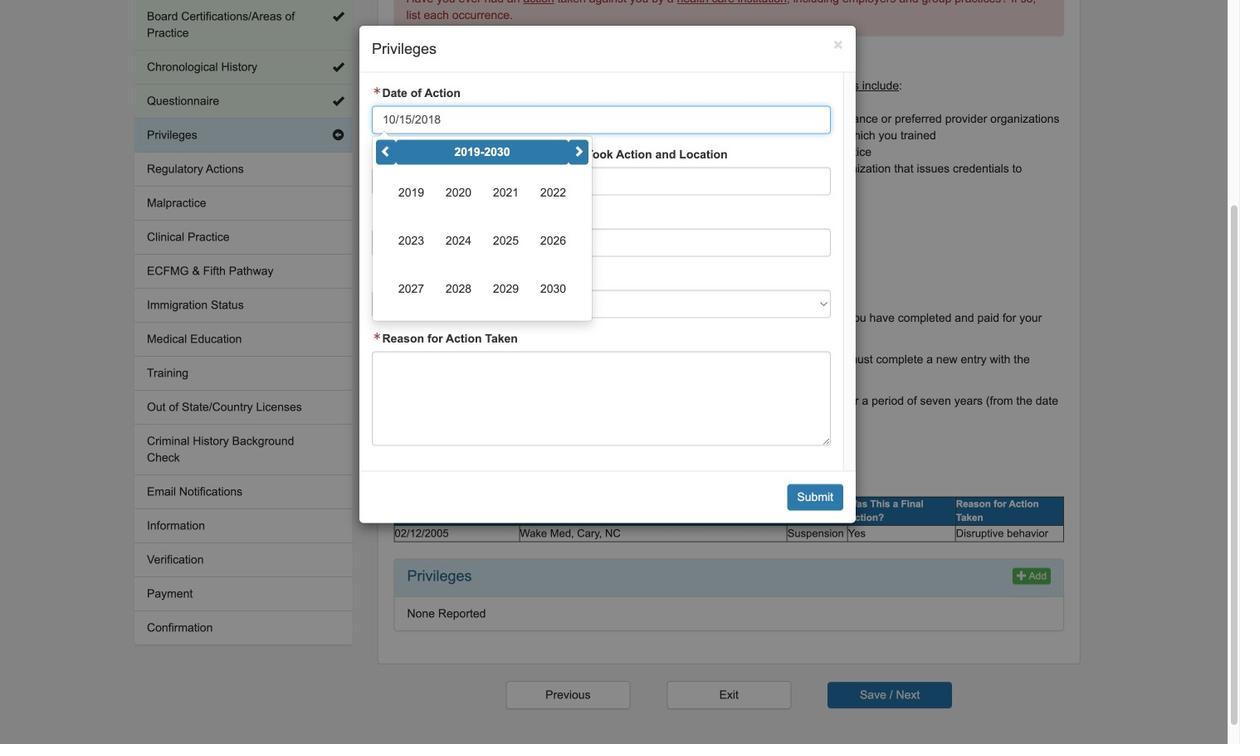 Task type: locate. For each thing, give the bounding box(es) containing it.
ok image
[[333, 11, 344, 22], [333, 95, 344, 107]]

fw image
[[372, 87, 382, 95], [372, 333, 382, 341]]

2 fw image from the top
[[372, 333, 382, 341]]

None button
[[506, 682, 631, 710], [667, 682, 792, 710], [506, 682, 631, 710], [667, 682, 792, 710]]

None submit
[[788, 485, 844, 511], [828, 683, 953, 709], [788, 485, 844, 511], [828, 683, 953, 709]]

None text field
[[372, 167, 831, 196], [372, 229, 831, 257], [372, 352, 831, 446], [372, 167, 831, 196], [372, 229, 831, 257], [372, 352, 831, 446]]

0 vertical spatial ok image
[[333, 11, 344, 22]]

ok image
[[333, 61, 344, 73]]

1 fw image from the top
[[372, 148, 382, 157]]

fw image
[[372, 148, 382, 157], [372, 210, 382, 218], [372, 271, 382, 280]]

1 vertical spatial fw image
[[372, 333, 382, 341]]

2 vertical spatial fw image
[[372, 271, 382, 280]]

0 vertical spatial fw image
[[372, 87, 382, 95]]

2 fw image from the top
[[372, 210, 382, 218]]

ok image up the "circle arrow left" image
[[333, 95, 344, 107]]

3 fw image from the top
[[372, 271, 382, 280]]

0 vertical spatial fw image
[[372, 148, 382, 157]]

1 vertical spatial ok image
[[333, 95, 344, 107]]

2 ok image from the top
[[333, 95, 344, 107]]

1 vertical spatial fw image
[[372, 210, 382, 218]]

ok image up ok image
[[333, 11, 344, 22]]

previous decade image
[[380, 146, 392, 158]]

circle arrow left image
[[333, 130, 344, 141]]

1 fw image from the top
[[372, 87, 382, 95]]



Task type: vqa. For each thing, say whether or not it's contained in the screenshot.
fw icon to the bottom
no



Task type: describe. For each thing, give the bounding box(es) containing it.
MM/DD/YYYY text field
[[372, 106, 831, 134]]

next decade image
[[573, 146, 585, 158]]

1 ok image from the top
[[333, 11, 344, 22]]

plus image
[[1017, 571, 1027, 581]]



